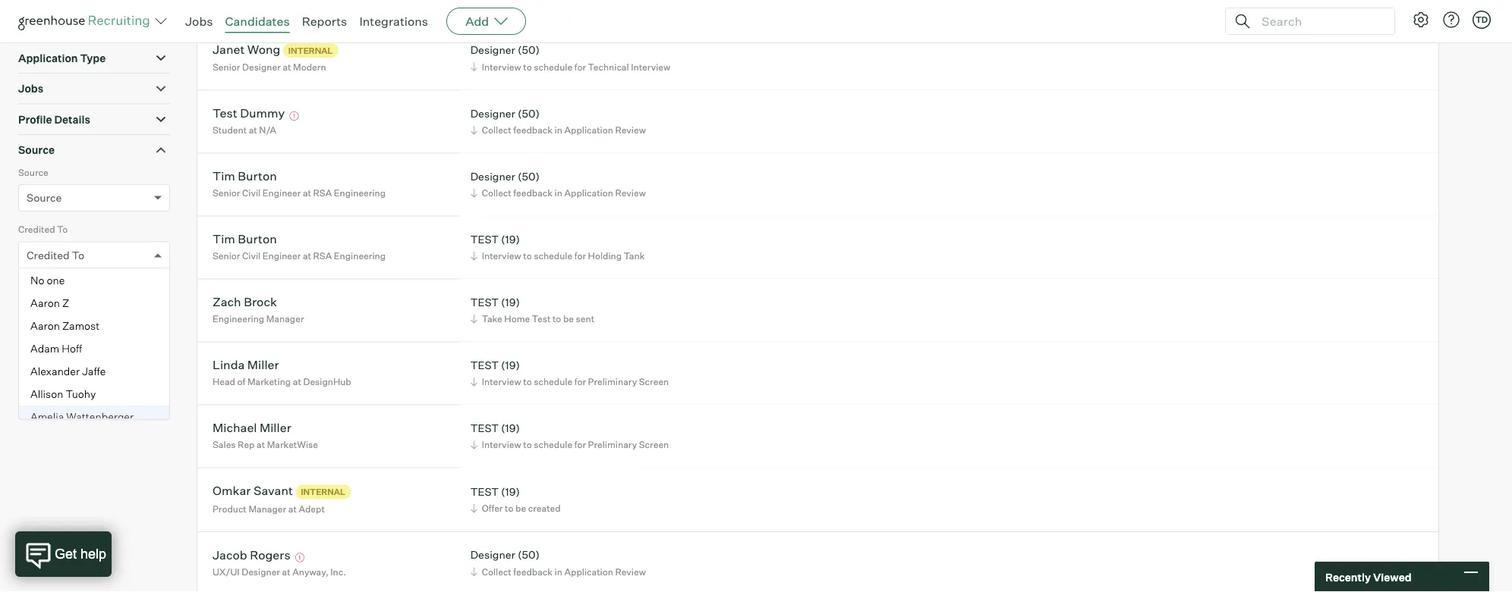 Task type: locate. For each thing, give the bounding box(es) containing it.
1 horizontal spatial test
[[532, 314, 551, 325]]

to for head of marketing at designhub
[[523, 377, 532, 388]]

credited up 'no'
[[18, 224, 55, 235]]

savant
[[253, 484, 293, 499]]

interview to schedule for holding tank link
[[468, 249, 648, 264]]

0 vertical spatial senior
[[213, 62, 240, 73]]

in down created
[[555, 567, 562, 578]]

1 horizontal spatial to
[[72, 249, 84, 262]]

0 vertical spatial internal
[[288, 45, 333, 56]]

jobs up 'janet'
[[185, 14, 213, 29]]

(19) up offer to be created link
[[501, 485, 520, 499]]

3 (19) from the top
[[501, 359, 520, 372]]

be inside test (19) take home test to be sent
[[563, 314, 574, 325]]

2 (50) from the top
[[518, 107, 540, 120]]

0 vertical spatial collect
[[482, 125, 511, 136]]

1 review from the top
[[615, 125, 646, 136]]

collect feedback in application review link for jacob rogers
[[468, 565, 650, 580]]

designer (50) collect feedback in application review for student at n/a
[[470, 107, 646, 136]]

candidates
[[225, 14, 290, 29]]

3 collect feedback in application review link from the top
[[468, 565, 650, 580]]

adam hoff option
[[19, 338, 169, 360]]

1 vertical spatial feedback
[[513, 188, 553, 199]]

burton up brock on the left
[[238, 232, 277, 247]]

1 in from the top
[[555, 125, 562, 136]]

0 vertical spatial preliminary
[[588, 377, 637, 388]]

2 vertical spatial collect feedback in application review link
[[468, 565, 650, 580]]

zach
[[213, 295, 241, 310]]

to down take home test to be sent link
[[523, 377, 532, 388]]

manager inside zach brock engineering manager
[[266, 314, 304, 325]]

internal for omkar savant
[[301, 487, 345, 498]]

1 (19) from the top
[[501, 233, 520, 246]]

senior
[[213, 62, 240, 73], [213, 188, 240, 199], [213, 251, 240, 262]]

responsibility
[[18, 289, 92, 302]]

1 vertical spatial rsa
[[313, 251, 332, 262]]

to down job/status
[[523, 61, 532, 72]]

0 vertical spatial rsa
[[313, 188, 332, 199]]

to
[[57, 224, 68, 235], [72, 249, 84, 262]]

engineering
[[334, 188, 386, 199], [334, 251, 386, 262], [213, 314, 264, 325]]

configure image
[[1412, 11, 1430, 29]]

Search text field
[[1258, 10, 1381, 32]]

1 senior from the top
[[213, 62, 240, 73]]

miller inside michael miller sales rep at marketwise
[[260, 421, 291, 436]]

jobs link
[[185, 14, 213, 29]]

0 vertical spatial collect feedback in application review link
[[468, 123, 650, 138]]

1 engineer from the top
[[262, 188, 301, 199]]

internal up the modern
[[288, 45, 333, 56]]

credited to element
[[18, 223, 170, 429]]

education
[[18, 350, 71, 364]]

0 vertical spatial interview to schedule for preliminary screen link
[[468, 375, 673, 390]]

1 rsa from the top
[[313, 188, 332, 199]]

allison
[[30, 388, 63, 401]]

(19) inside test (19) interview to schedule for holding tank
[[501, 233, 520, 246]]

to up no one option
[[72, 249, 84, 262]]

1 vertical spatial to
[[72, 249, 84, 262]]

jobs up profile
[[18, 82, 43, 95]]

engineering for test (19)
[[334, 251, 386, 262]]

1 vertical spatial screen
[[639, 440, 669, 451]]

jacob rogers has been in application review for more than 5 days image
[[293, 554, 307, 563]]

jobs
[[185, 14, 213, 29], [18, 82, 43, 95]]

miller inside linda miller head of marketing at designhub
[[247, 358, 279, 373]]

last activity (new to old) option
[[27, 11, 150, 24]]

test
[[470, 233, 499, 246], [470, 296, 499, 309], [470, 359, 499, 372], [470, 422, 499, 435], [470, 485, 499, 499]]

2 collect feedback in application review link from the top
[[468, 186, 650, 201]]

0 vertical spatial designer (50) collect feedback in application review
[[470, 107, 646, 136]]

integrations link
[[359, 14, 428, 29]]

preliminary for linda miller
[[588, 377, 637, 388]]

test for michael miller
[[470, 422, 499, 435]]

1 feedback from the top
[[513, 125, 553, 136]]

3 schedule from the top
[[534, 377, 572, 388]]

janet wong link
[[213, 42, 280, 59]]

(19) for zach brock
[[501, 296, 520, 309]]

recently viewed
[[1325, 571, 1412, 584]]

1 vertical spatial tim burton link
[[213, 232, 277, 249]]

rsa for test (19)
[[313, 251, 332, 262]]

1 vertical spatial tim burton senior civil engineer at rsa engineering
[[213, 232, 386, 262]]

2 burton from the top
[[238, 232, 277, 247]]

1 schedule from the top
[[534, 61, 572, 72]]

1 vertical spatial interview to schedule for preliminary screen link
[[468, 438, 673, 453]]

2 vertical spatial engineering
[[213, 314, 264, 325]]

2 tim burton senior civil engineer at rsa engineering from the top
[[213, 232, 386, 262]]

aaron
[[30, 297, 60, 310], [30, 319, 60, 333]]

1 vertical spatial designer (50) collect feedback in application review
[[470, 170, 646, 199]]

tank
[[624, 251, 645, 262]]

interview to schedule for preliminary screen link up created
[[468, 438, 673, 453]]

0 vertical spatial source
[[18, 144, 55, 157]]

2 for from the top
[[574, 251, 586, 262]]

interview for michael miller
[[482, 440, 521, 451]]

test up student
[[213, 106, 237, 121]]

internal
[[288, 45, 333, 56], [301, 487, 345, 498]]

0 vertical spatial tim burton link
[[213, 169, 277, 186]]

test (19) interview to schedule for preliminary screen for michael miller
[[470, 422, 669, 451]]

1 tim burton senior civil engineer at rsa engineering from the top
[[213, 169, 386, 199]]

0 vertical spatial engineering
[[334, 188, 386, 199]]

1 screen from the top
[[639, 377, 669, 388]]

interview up test (19) take home test to be sent
[[482, 251, 521, 262]]

2 senior from the top
[[213, 188, 240, 199]]

sent
[[576, 314, 594, 325]]

1 vertical spatial source
[[18, 167, 48, 178]]

designer (50) collect feedback in application review down created
[[470, 549, 646, 578]]

engineer for test (19)
[[262, 251, 301, 262]]

4 (50) from the top
[[518, 549, 540, 562]]

schedule left holding
[[534, 251, 572, 262]]

2 screen from the top
[[639, 440, 669, 451]]

aaron z option
[[19, 292, 169, 315]]

1 vertical spatial engineering
[[334, 251, 386, 262]]

0 vertical spatial burton
[[238, 169, 277, 184]]

2 preliminary from the top
[[588, 440, 637, 451]]

civil for designer (50)
[[242, 188, 261, 199]]

3 senior from the top
[[213, 251, 240, 262]]

to inside test (19) offer to be created
[[505, 503, 513, 515]]

adept
[[299, 504, 325, 515]]

tim up the zach
[[213, 232, 235, 247]]

1 test (19) interview to schedule for preliminary screen from the top
[[470, 359, 669, 388]]

2 vertical spatial collect
[[482, 567, 511, 578]]

1 vertical spatial preliminary
[[588, 440, 637, 451]]

for inside test (19) interview to schedule for holding tank
[[574, 251, 586, 262]]

1 (50) from the top
[[518, 43, 540, 56]]

(50) for senior civil engineer at rsa engineering
[[518, 170, 540, 183]]

3 for from the top
[[574, 377, 586, 388]]

to up test (19) take home test to be sent
[[523, 251, 532, 262]]

td
[[1476, 14, 1488, 25]]

burton for test
[[238, 232, 277, 247]]

1 vertical spatial in
[[555, 188, 562, 199]]

in down interview to schedule for technical interview link
[[555, 125, 562, 136]]

2 schedule from the top
[[534, 251, 572, 262]]

collect for senior civil engineer at rsa engineering
[[482, 188, 511, 199]]

tim burton senior civil engineer at rsa engineering
[[213, 169, 386, 199], [213, 232, 386, 262]]

be
[[563, 314, 574, 325], [515, 503, 526, 515]]

1 collect from the top
[[482, 125, 511, 136]]

0 vertical spatial tim
[[213, 169, 235, 184]]

to for senior designer at modern
[[523, 61, 532, 72]]

1 vertical spatial civil
[[242, 251, 261, 262]]

screen for linda miller
[[639, 377, 669, 388]]

engineer down n/a
[[262, 188, 301, 199]]

1 collect feedback in application review link from the top
[[468, 123, 650, 138]]

2 collect from the top
[[482, 188, 511, 199]]

2 vertical spatial feedback
[[513, 567, 553, 578]]

brock
[[244, 295, 277, 310]]

aaron for aaron zamost
[[30, 319, 60, 333]]

interview inside test (19) interview to schedule for holding tank
[[482, 251, 521, 262]]

1 vertical spatial internal
[[301, 487, 345, 498]]

for for michael miller
[[574, 440, 586, 451]]

omkar savant
[[213, 484, 293, 499]]

1 vertical spatial collect feedback in application review link
[[468, 186, 650, 201]]

credited up no one
[[27, 249, 70, 262]]

amelia wattenberger
[[30, 410, 134, 424]]

internal up adept
[[301, 487, 345, 498]]

0 vertical spatial screen
[[639, 377, 669, 388]]

2 in from the top
[[555, 188, 562, 199]]

1 horizontal spatial be
[[563, 314, 574, 325]]

0 vertical spatial aaron
[[30, 297, 60, 310]]

source
[[18, 144, 55, 157], [18, 167, 48, 178], [27, 191, 62, 205]]

1 tim from the top
[[213, 169, 235, 184]]

test inside test (19) interview to schedule for holding tank
[[470, 233, 499, 246]]

at inside michael miller sales rep at marketwise
[[257, 440, 265, 451]]

designer (50) collect feedback in application review for senior civil engineer at rsa engineering
[[470, 170, 646, 199]]

in up test (19) interview to schedule for holding tank
[[555, 188, 562, 199]]

allison tuohy
[[30, 388, 96, 401]]

tim burton link for designer
[[213, 169, 277, 186]]

schedule up created
[[534, 440, 572, 451]]

to down source element
[[57, 224, 68, 235]]

zamost
[[62, 319, 100, 333]]

one
[[47, 274, 65, 287]]

feedback up test (19) interview to schedule for holding tank
[[513, 188, 553, 199]]

tim down student
[[213, 169, 235, 184]]

civil down student at n/a
[[242, 188, 261, 199]]

tim burton link down student at n/a
[[213, 169, 277, 186]]

1 vertical spatial manager
[[249, 504, 286, 515]]

0 vertical spatial to
[[57, 224, 68, 235]]

tim
[[213, 169, 235, 184], [213, 232, 235, 247]]

to left sent at the left bottom of page
[[553, 314, 561, 325]]

none field inside credited to element
[[27, 243, 30, 268]]

2 civil from the top
[[242, 251, 261, 262]]

td button
[[1470, 8, 1494, 32]]

no one option
[[19, 269, 169, 292]]

screen for michael miller
[[639, 440, 669, 451]]

1 burton from the top
[[238, 169, 277, 184]]

source for source element
[[18, 144, 55, 157]]

for
[[574, 61, 586, 72], [574, 251, 586, 262], [574, 377, 586, 388], [574, 440, 586, 451]]

schedule left "technical"
[[534, 61, 572, 72]]

to inside test (19) interview to schedule for holding tank
[[523, 251, 532, 262]]

1 aaron from the top
[[30, 297, 60, 310]]

1 vertical spatial jobs
[[18, 82, 43, 95]]

collect feedback in application review link for test dummy
[[468, 123, 650, 138]]

4 (19) from the top
[[501, 422, 520, 435]]

0 vertical spatial tim burton senior civil engineer at rsa engineering
[[213, 169, 386, 199]]

(19) inside test (19) take home test to be sent
[[501, 296, 520, 309]]

greenhouse recruiting image
[[18, 12, 155, 30]]

aaron left z on the bottom left of the page
[[30, 297, 60, 310]]

0 vertical spatial in
[[555, 125, 562, 136]]

designer (50) collect feedback in application review
[[470, 107, 646, 136], [470, 170, 646, 199], [470, 549, 646, 578]]

to inside test (19) take home test to be sent
[[553, 314, 561, 325]]

in
[[555, 125, 562, 136], [555, 188, 562, 199], [555, 567, 562, 578]]

interview to schedule for preliminary screen link down sent at the left bottom of page
[[468, 375, 673, 390]]

2 tim from the top
[[213, 232, 235, 247]]

0 horizontal spatial be
[[515, 503, 526, 515]]

miller for michael miller
[[260, 421, 291, 436]]

civil up brock on the left
[[242, 251, 261, 262]]

credited to up one
[[27, 249, 84, 262]]

preliminary
[[588, 377, 637, 388], [588, 440, 637, 451]]

at inside linda miller head of marketing at designhub
[[293, 377, 301, 388]]

(19) down home
[[501, 359, 520, 372]]

interview to schedule for preliminary screen link for michael miller
[[468, 438, 673, 453]]

burton down n/a
[[238, 169, 277, 184]]

0 vertical spatial be
[[563, 314, 574, 325]]

list box containing no one
[[19, 269, 169, 429]]

(50) inside designer (50) interview to schedule for technical interview
[[518, 43, 540, 56]]

rep
[[238, 440, 255, 451]]

z
[[62, 297, 69, 310]]

0 vertical spatial feedback
[[513, 125, 553, 136]]

(19) up test (19) offer to be created
[[501, 422, 520, 435]]

1 for from the top
[[574, 61, 586, 72]]

5 (19) from the top
[[501, 485, 520, 499]]

2 vertical spatial senior
[[213, 251, 240, 262]]

senior up the zach
[[213, 251, 240, 262]]

take home test to be sent link
[[468, 312, 598, 327]]

interview down take
[[482, 377, 521, 388]]

1 designer (50) collect feedback in application review from the top
[[470, 107, 646, 136]]

0 horizontal spatial jobs
[[18, 82, 43, 95]]

2 (19) from the top
[[501, 296, 520, 309]]

collect feedback in application review link up test (19) interview to schedule for holding tank
[[468, 186, 650, 201]]

ux/ui
[[213, 567, 240, 578]]

2 rsa from the top
[[313, 251, 332, 262]]

collect feedback in application review link down interview to schedule for technical interview link
[[468, 123, 650, 138]]

0 horizontal spatial test
[[213, 106, 237, 121]]

application
[[18, 51, 78, 65], [564, 125, 613, 136], [564, 188, 613, 199], [564, 567, 613, 578]]

credited
[[18, 224, 55, 235], [27, 249, 70, 262]]

zach brock link
[[213, 295, 277, 312]]

in for student at n/a
[[555, 125, 562, 136]]

tim burton link up zach brock link
[[213, 232, 277, 249]]

miller up marketwise
[[260, 421, 291, 436]]

0 vertical spatial miller
[[247, 358, 279, 373]]

0 vertical spatial review
[[615, 125, 646, 136]]

(19) up home
[[501, 296, 520, 309]]

engineering inside zach brock engineering manager
[[213, 314, 264, 325]]

2 engineer from the top
[[262, 251, 301, 262]]

(19) up interview to schedule for holding tank link
[[501, 233, 520, 246]]

schedule down take home test to be sent link
[[534, 377, 572, 388]]

1 vertical spatial collect
[[482, 188, 511, 199]]

linda
[[213, 358, 245, 373]]

senior designer at modern
[[213, 62, 326, 73]]

feedback down created
[[513, 567, 553, 578]]

feedback down interview to schedule for technical interview link
[[513, 125, 553, 136]]

designer
[[470, 43, 515, 56], [242, 62, 281, 73], [470, 107, 515, 120], [470, 170, 515, 183], [470, 549, 515, 562], [242, 567, 280, 578]]

miller up marketing
[[247, 358, 279, 373]]

1 vertical spatial be
[[515, 503, 526, 515]]

feedback for senior civil engineer at rsa engineering
[[513, 188, 553, 199]]

2 test (19) interview to schedule for preliminary screen from the top
[[470, 422, 669, 451]]

to inside designer (50) interview to schedule for technical interview
[[523, 61, 532, 72]]

1 preliminary from the top
[[588, 377, 637, 388]]

inc.
[[330, 567, 346, 578]]

manager down brock on the left
[[266, 314, 304, 325]]

tim burton senior civil engineer at rsa engineering up brock on the left
[[213, 232, 386, 262]]

0 vertical spatial credited
[[18, 224, 55, 235]]

1 vertical spatial miller
[[260, 421, 291, 436]]

2 tim burton link from the top
[[213, 232, 277, 249]]

designer (50) collect feedback in application review down interview to schedule for technical interview link
[[470, 107, 646, 136]]

filters
[[71, 388, 102, 401]]

0 vertical spatial engineer
[[262, 188, 301, 199]]

collect
[[482, 125, 511, 136], [482, 188, 511, 199], [482, 567, 511, 578]]

test inside test (19) take home test to be sent
[[470, 296, 499, 309]]

interview up test (19) offer to be created
[[482, 440, 521, 451]]

(50)
[[518, 43, 540, 56], [518, 107, 540, 120], [518, 170, 540, 183], [518, 549, 540, 562]]

aaron up adam
[[30, 319, 60, 333]]

offer to be created link
[[468, 502, 564, 516]]

2 review from the top
[[615, 188, 646, 199]]

senior down 'janet'
[[213, 62, 240, 73]]

2 designer (50) collect feedback in application review from the top
[[470, 170, 646, 199]]

1 vertical spatial credited
[[27, 249, 70, 262]]

4 schedule from the top
[[534, 440, 572, 451]]

1 vertical spatial aaron
[[30, 319, 60, 333]]

1 vertical spatial tim
[[213, 232, 235, 247]]

schedule inside test (19) interview to schedule for holding tank
[[534, 251, 572, 262]]

to right offer
[[505, 503, 513, 515]]

0 vertical spatial jobs
[[185, 14, 213, 29]]

designhub
[[303, 377, 351, 388]]

to up test (19) offer to be created
[[523, 440, 532, 451]]

4 for from the top
[[574, 440, 586, 451]]

collect feedback in application review link down created
[[468, 565, 650, 580]]

0 vertical spatial test (19) interview to schedule for preliminary screen
[[470, 359, 669, 388]]

burton for designer
[[238, 169, 277, 184]]

reset filters
[[41, 388, 102, 401]]

0 vertical spatial manager
[[266, 314, 304, 325]]

senior for test (19)
[[213, 251, 240, 262]]

2 vertical spatial review
[[615, 567, 646, 578]]

aaron for aaron z
[[30, 297, 60, 310]]

list box
[[19, 269, 169, 429]]

student at n/a
[[213, 125, 276, 136]]

4 test from the top
[[470, 422, 499, 435]]

designer (50) collect feedback in application review up test (19) interview to schedule for holding tank
[[470, 170, 646, 199]]

manager down the savant
[[249, 504, 286, 515]]

None field
[[27, 243, 30, 268]]

janet
[[213, 42, 245, 57]]

0 vertical spatial test
[[213, 106, 237, 121]]

adam
[[30, 342, 59, 355]]

reports link
[[302, 14, 347, 29]]

be inside test (19) offer to be created
[[515, 503, 526, 515]]

add
[[465, 14, 489, 29]]

schedule for tim burton
[[534, 251, 572, 262]]

2 aaron from the top
[[30, 319, 60, 333]]

1 vertical spatial review
[[615, 188, 646, 199]]

2 interview to schedule for preliminary screen link from the top
[[468, 438, 673, 453]]

2 test from the top
[[470, 296, 499, 309]]

tim for test
[[213, 232, 235, 247]]

2 vertical spatial in
[[555, 567, 562, 578]]

test
[[213, 106, 237, 121], [532, 314, 551, 325]]

credited to up no one
[[18, 224, 68, 235]]

created
[[528, 503, 561, 515]]

1 vertical spatial engineer
[[262, 251, 301, 262]]

be left created
[[515, 503, 526, 515]]

1 vertical spatial senior
[[213, 188, 240, 199]]

manager
[[266, 314, 304, 325], [249, 504, 286, 515]]

schedule for linda miller
[[534, 377, 572, 388]]

reports
[[302, 14, 347, 29]]

1 vertical spatial test (19) interview to schedule for preliminary screen
[[470, 422, 669, 451]]

1 interview to schedule for preliminary screen link from the top
[[468, 375, 673, 390]]

1 test from the top
[[470, 233, 499, 246]]

2 vertical spatial designer (50) collect feedback in application review
[[470, 549, 646, 578]]

3 designer (50) collect feedback in application review from the top
[[470, 549, 646, 578]]

2 feedback from the top
[[513, 188, 553, 199]]

interview
[[482, 61, 521, 72], [631, 61, 670, 72], [482, 251, 521, 262], [482, 377, 521, 388], [482, 440, 521, 451]]

linda miller head of marketing at designhub
[[213, 358, 351, 388]]

test inside test (19) offer to be created
[[470, 485, 499, 499]]

review for senior civil engineer at rsa engineering
[[615, 188, 646, 199]]

tim burton link
[[213, 169, 277, 186], [213, 232, 277, 249]]

1 civil from the top
[[242, 188, 261, 199]]

1 vertical spatial burton
[[238, 232, 277, 247]]

3 test from the top
[[470, 359, 499, 372]]

alexander jaffe
[[30, 365, 106, 378]]

0 horizontal spatial to
[[57, 224, 68, 235]]

3 (50) from the top
[[518, 170, 540, 183]]

test for zach brock
[[470, 296, 499, 309]]

1 tim burton link from the top
[[213, 169, 277, 186]]

tim burton senior civil engineer at rsa engineering down n/a
[[213, 169, 386, 199]]

interview for tim burton
[[482, 251, 521, 262]]

5 test from the top
[[470, 485, 499, 499]]

test right home
[[532, 314, 551, 325]]

be left sent at the left bottom of page
[[563, 314, 574, 325]]

engineer up brock on the left
[[262, 251, 301, 262]]

michael miller sales rep at marketwise
[[213, 421, 318, 451]]

0 vertical spatial civil
[[242, 188, 261, 199]]

profile
[[18, 113, 52, 126]]

last
[[27, 11, 48, 24]]

1 vertical spatial test
[[532, 314, 551, 325]]

feedback
[[513, 125, 553, 136], [513, 188, 553, 199], [513, 567, 553, 578]]

senior down student
[[213, 188, 240, 199]]

test dummy link
[[213, 106, 285, 123]]



Task type: vqa. For each thing, say whether or not it's contained in the screenshot.


Task type: describe. For each thing, give the bounding box(es) containing it.
alexander
[[30, 365, 80, 378]]

interview down "add" popup button
[[482, 61, 521, 72]]

test (19) offer to be created
[[470, 485, 561, 515]]

source element
[[18, 165, 170, 223]]

test for tim burton
[[470, 233, 499, 246]]

to for product manager at adept
[[505, 503, 513, 515]]

wattenberger
[[66, 410, 134, 424]]

(19) for linda miller
[[501, 359, 520, 372]]

omkar
[[213, 484, 251, 499]]

designer inside designer (50) interview to schedule for technical interview
[[470, 43, 515, 56]]

list box inside credited to element
[[19, 269, 169, 429]]

interview for linda miller
[[482, 377, 521, 388]]

designer (50) interview to schedule for technical interview
[[470, 43, 670, 72]]

3 collect from the top
[[482, 567, 511, 578]]

rogers
[[250, 548, 290, 563]]

adam hoff
[[30, 342, 82, 355]]

tim for designer
[[213, 169, 235, 184]]

3 in from the top
[[555, 567, 562, 578]]

dummy
[[240, 106, 285, 121]]

add button
[[446, 8, 526, 35]]

schedule for michael miller
[[534, 440, 572, 451]]

test dummy
[[213, 106, 285, 121]]

take
[[482, 314, 502, 325]]

profile details
[[18, 113, 90, 126]]

no one
[[30, 274, 65, 287]]

test inside test (19) take home test to be sent
[[532, 314, 551, 325]]

viewed
[[1373, 571, 1412, 584]]

review for student at n/a
[[615, 125, 646, 136]]

0 vertical spatial credited to
[[18, 224, 68, 235]]

td button
[[1473, 11, 1491, 29]]

amelia
[[30, 410, 64, 424]]

(50) for student at n/a
[[518, 107, 540, 120]]

jacob rogers
[[213, 548, 290, 563]]

jacob
[[213, 548, 247, 563]]

schedule inside designer (50) interview to schedule for technical interview
[[534, 61, 572, 72]]

test dummy has been in application review for more than 5 days image
[[287, 112, 301, 121]]

application type
[[18, 51, 106, 65]]

last activity (new to old)
[[27, 11, 150, 24]]

(new
[[91, 11, 116, 24]]

anyway,
[[292, 567, 328, 578]]

test (19) take home test to be sent
[[470, 296, 594, 325]]

tim burton senior civil engineer at rsa engineering for test
[[213, 232, 386, 262]]

technical
[[588, 61, 629, 72]]

home
[[504, 314, 530, 325]]

omkar savant link
[[213, 484, 293, 501]]

student
[[213, 125, 247, 136]]

for inside designer (50) interview to schedule for technical interview
[[574, 61, 586, 72]]

holding
[[588, 251, 622, 262]]

name
[[209, 5, 235, 17]]

tim burton senior civil engineer at rsa engineering for designer
[[213, 169, 386, 199]]

pipeline tasks
[[18, 320, 93, 333]]

wong
[[247, 42, 280, 57]]

alexander jaffe option
[[19, 360, 169, 383]]

(50) for senior designer at modern
[[518, 43, 540, 56]]

type
[[80, 51, 106, 65]]

interview to schedule for preliminary screen link for linda miller
[[468, 375, 673, 390]]

head
[[213, 377, 235, 388]]

integrations
[[359, 14, 428, 29]]

1 horizontal spatial jobs
[[185, 14, 213, 29]]

reset
[[41, 388, 69, 401]]

n/a
[[259, 125, 276, 136]]

test for linda miller
[[470, 359, 499, 372]]

recently
[[1325, 571, 1371, 584]]

senior for designer (50)
[[213, 188, 240, 199]]

ux/ui designer at anyway, inc.
[[213, 567, 346, 578]]

allison tuohy option
[[19, 383, 169, 406]]

tim burton link for test
[[213, 232, 277, 249]]

(19) inside test (19) offer to be created
[[501, 485, 520, 499]]

aaron zamost
[[30, 319, 100, 333]]

collect for student at n/a
[[482, 125, 511, 136]]

zach brock engineering manager
[[213, 295, 304, 325]]

feedback for student at n/a
[[513, 125, 553, 136]]

modern
[[293, 62, 326, 73]]

old)
[[131, 11, 150, 24]]

to for sales rep at marketwise
[[523, 440, 532, 451]]

civil for test (19)
[[242, 251, 261, 262]]

source for credited to element
[[18, 167, 48, 178]]

to left old)
[[118, 11, 128, 24]]

to for senior civil engineer at rsa engineering
[[523, 251, 532, 262]]

preliminary for michael miller
[[588, 440, 637, 451]]

internal for janet wong
[[288, 45, 333, 56]]

aaron z
[[30, 297, 69, 310]]

amelia wattenberger option
[[19, 406, 169, 429]]

interview to schedule for technical interview link
[[468, 60, 674, 74]]

no
[[30, 274, 44, 287]]

janet wong
[[213, 42, 280, 57]]

for for tim burton
[[574, 251, 586, 262]]

interview right "technical"
[[631, 61, 670, 72]]

engineer for designer (50)
[[262, 188, 301, 199]]

engineering for designer (50)
[[334, 188, 386, 199]]

3 feedback from the top
[[513, 567, 553, 578]]

job/status
[[482, 5, 531, 17]]

hoff
[[62, 342, 82, 355]]

test (19) interview to schedule for holding tank
[[470, 233, 645, 262]]

(19) for michael miller
[[501, 422, 520, 435]]

sales
[[213, 440, 236, 451]]

of
[[237, 377, 245, 388]]

marketing
[[247, 377, 291, 388]]

tasks
[[62, 320, 93, 333]]

in for senior civil engineer at rsa engineering
[[555, 188, 562, 199]]

candidates link
[[225, 14, 290, 29]]

michael miller link
[[213, 421, 291, 438]]

rsa for designer (50)
[[313, 188, 332, 199]]

reset filters button
[[18, 380, 109, 409]]

aaron zamost option
[[19, 315, 169, 338]]

jacob rogers link
[[213, 548, 290, 565]]

offer
[[482, 503, 503, 515]]

1 vertical spatial credited to
[[27, 249, 84, 262]]

for for linda miller
[[574, 377, 586, 388]]

product
[[213, 504, 247, 515]]

2 vertical spatial source
[[27, 191, 62, 205]]

michael
[[213, 421, 257, 436]]

3 review from the top
[[615, 567, 646, 578]]

jaffe
[[82, 365, 106, 378]]

product manager at adept
[[213, 504, 325, 515]]

test (19) interview to schedule for preliminary screen for linda miller
[[470, 359, 669, 388]]

pipeline
[[18, 320, 60, 333]]

(19) for tim burton
[[501, 233, 520, 246]]

miller for linda miller
[[247, 358, 279, 373]]

tuohy
[[66, 388, 96, 401]]



